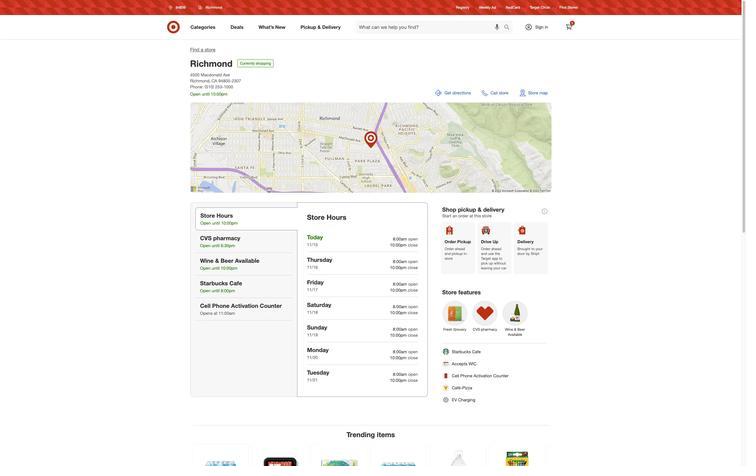 Task type: locate. For each thing, give the bounding box(es) containing it.
until
[[202, 92, 210, 97], [212, 221, 220, 226], [212, 243, 220, 249], [212, 266, 220, 271], [212, 289, 220, 294]]

today
[[307, 234, 323, 241]]

open inside starbucks cafe open until 8:00pm
[[200, 289, 211, 294]]

1 ahead from the left
[[455, 247, 465, 252]]

0 horizontal spatial to
[[499, 257, 503, 261]]

cafe inside starbucks cafe open until 8:00pm
[[230, 280, 242, 287]]

accepts wic
[[452, 362, 477, 367]]

find left a
[[190, 47, 200, 53]]

1 horizontal spatial activation
[[474, 374, 492, 379]]

cvs right grocery
[[473, 328, 480, 332]]

ahead inside order pickup order ahead and pickup in- store
[[455, 247, 465, 252]]

1 horizontal spatial to
[[532, 247, 535, 252]]

open for starbucks cafe
[[200, 289, 211, 294]]

8:00am
[[393, 237, 407, 242], [393, 259, 407, 264], [393, 282, 407, 287], [393, 305, 407, 310], [393, 327, 407, 332], [393, 350, 407, 355], [393, 372, 407, 377]]

0 horizontal spatial counter
[[260, 303, 282, 310]]

grocery
[[454, 328, 467, 332]]

store left map
[[529, 90, 539, 96]]

your down without
[[494, 266, 501, 271]]

at right the opens
[[214, 311, 218, 316]]

and for order
[[445, 252, 451, 256]]

10:00pm
[[211, 92, 228, 97], [221, 221, 238, 226], [390, 243, 407, 248], [390, 265, 407, 271], [221, 266, 238, 271], [390, 288, 407, 293], [390, 311, 407, 316], [390, 333, 407, 338], [390, 356, 407, 361], [390, 378, 407, 383]]

1 close from the top
[[408, 243, 418, 248]]

0 vertical spatial richmond
[[206, 5, 222, 10]]

ahead up the
[[492, 247, 502, 252]]

1 vertical spatial counter
[[494, 374, 509, 379]]

10:00pm for sunday
[[390, 333, 407, 338]]

pickup inside order pickup order ahead and pickup in- store
[[458, 240, 471, 245]]

0 vertical spatial available
[[235, 258, 260, 265]]

1 horizontal spatial your
[[536, 247, 543, 252]]

6 open from the top
[[408, 350, 418, 355]]

2 open from the top
[[408, 259, 418, 264]]

counter inside cell phone activation counter opens at 11:00am
[[260, 303, 282, 310]]

pickup inside shop pickup & delivery start an order at this store
[[458, 206, 476, 213]]

0 vertical spatial pickup
[[301, 24, 316, 30]]

until down (510) on the top of page
[[202, 92, 210, 97]]

1 vertical spatial at
[[214, 311, 218, 316]]

1 horizontal spatial starbucks
[[452, 350, 471, 355]]

pharmacy for cvs pharmacy
[[481, 328, 497, 332]]

beer for wine & beer available open until 10:00pm
[[221, 258, 234, 265]]

0 vertical spatial cell
[[200, 303, 211, 310]]

5 close from the top
[[408, 333, 418, 338]]

until left '6:30pm'
[[212, 243, 220, 249]]

8:00am for today
[[393, 237, 407, 242]]

order inside drive up order ahead and use the target app to pick up without leaving your car
[[481, 247, 491, 252]]

a
[[201, 47, 203, 53]]

crayola 24ct kids crayons image
[[495, 448, 540, 467]]

redcard link
[[506, 5, 520, 10]]

6 close from the top
[[408, 356, 418, 361]]

cell for cell phone activation counter opens at 11:00am
[[200, 303, 211, 310]]

circle
[[541, 5, 550, 10]]

1 horizontal spatial beer
[[518, 328, 525, 332]]

to inside delivery brought to your door by shipt
[[532, 247, 535, 252]]

until up starbucks cafe open until 8:00pm
[[212, 266, 220, 271]]

counter for cell phone activation counter opens at 11:00am
[[260, 303, 282, 310]]

leaving
[[481, 266, 493, 271]]

until inside the store hours open until 10:00pm
[[212, 221, 220, 226]]

phone up 11:00am
[[212, 303, 230, 310]]

1 horizontal spatial pharmacy
[[481, 328, 497, 332]]

8:00am open 10:00pm close for tuesday
[[390, 372, 418, 383]]

10:00pm for friday
[[390, 288, 407, 293]]

7 open from the top
[[408, 372, 418, 377]]

cell up the opens
[[200, 303, 211, 310]]

hours
[[217, 212, 233, 219], [327, 213, 347, 222]]

wine & beer available
[[505, 328, 525, 337]]

pickup left the "in-"
[[452, 252, 463, 256]]

find
[[560, 5, 567, 10], [190, 47, 200, 53]]

store hours
[[307, 213, 347, 222]]

available inside wine & beer available open until 10:00pm
[[235, 258, 260, 265]]

store inside the store hours open until 10:00pm
[[200, 212, 215, 219]]

what's
[[259, 24, 274, 30]]

pharmacy left wine & beer available
[[481, 328, 497, 332]]

1 vertical spatial available
[[508, 333, 523, 337]]

1 horizontal spatial cvs
[[473, 328, 480, 332]]

open down phone:
[[190, 92, 201, 97]]

richmond map image
[[190, 103, 552, 193]]

target up pick at the right of the page
[[481, 257, 491, 261]]

until inside 4500 macdonald ave richmond, ca 94805-2307 phone: (510) 253-1000 open until 10:00pm
[[202, 92, 210, 97]]

7 8:00am open 10:00pm close from the top
[[390, 372, 418, 383]]

1 horizontal spatial ahead
[[492, 247, 502, 252]]

store for store map
[[529, 90, 539, 96]]

search
[[501, 25, 516, 31]]

open left '6:30pm'
[[200, 243, 211, 249]]

what's new link
[[254, 20, 293, 34]]

0 vertical spatial cvs
[[200, 235, 212, 242]]

and left the "in-"
[[445, 252, 451, 256]]

1 horizontal spatial hours
[[327, 213, 347, 222]]

phone inside cell phone activation counter opens at 11:00am
[[212, 303, 230, 310]]

pickup
[[458, 206, 476, 213], [452, 252, 463, 256]]

1 vertical spatial find
[[190, 47, 200, 53]]

wine right cvs pharmacy
[[505, 328, 513, 332]]

target left 'circle'
[[530, 5, 540, 10]]

currently
[[240, 61, 255, 66]]

cvs inside cvs pharmacy open until 6:30pm
[[200, 235, 212, 242]]

11/19
[[307, 333, 318, 338]]

store inside call store "button"
[[499, 90, 509, 96]]

10:00pm for today
[[390, 243, 407, 248]]

2 and from the left
[[481, 252, 487, 256]]

activation inside cell phone activation counter opens at 11:00am
[[231, 303, 258, 310]]

1 vertical spatial your
[[494, 266, 501, 271]]

pickup up the "in-"
[[458, 240, 471, 245]]

beer inside wine & beer available
[[518, 328, 525, 332]]

0 horizontal spatial pharmacy
[[213, 235, 240, 242]]

until inside starbucks cafe open until 8:00pm
[[212, 289, 220, 294]]

shop
[[443, 206, 457, 213]]

phone up pizza
[[461, 374, 473, 379]]

&
[[318, 24, 321, 30], [478, 206, 482, 213], [215, 258, 219, 265], [514, 328, 517, 332]]

open
[[408, 237, 418, 242], [408, 259, 418, 264], [408, 282, 418, 287], [408, 305, 418, 310], [408, 327, 418, 332], [408, 350, 418, 355], [408, 372, 418, 377]]

0 vertical spatial pickup
[[458, 206, 476, 213]]

to up shipt
[[532, 247, 535, 252]]

open left 8:00pm
[[200, 289, 211, 294]]

cvs pharmacy link
[[470, 299, 500, 334]]

wine inside wine & beer available open until 10:00pm
[[200, 258, 214, 265]]

target circle link
[[530, 5, 550, 10]]

4 close from the top
[[408, 311, 418, 316]]

0 horizontal spatial cell
[[200, 303, 211, 310]]

all natural 93/7 ground beef - 1lb - good & gather™ image
[[257, 448, 302, 467]]

cvs pharmacy
[[473, 328, 497, 332]]

store
[[529, 90, 539, 96], [200, 212, 215, 219], [307, 213, 325, 222], [443, 289, 457, 296]]

8:00am open 10:00pm close for sunday
[[390, 327, 418, 338]]

delivery
[[322, 24, 341, 30], [518, 240, 534, 245]]

until inside wine & beer available open until 10:00pm
[[212, 266, 220, 271]]

0 horizontal spatial available
[[235, 258, 260, 265]]

starbucks up accepts
[[452, 350, 471, 355]]

at inside shop pickup & delivery start an order at this store
[[470, 214, 473, 219]]

0 horizontal spatial your
[[494, 266, 501, 271]]

phone for cell phone activation counter
[[461, 374, 473, 379]]

0 horizontal spatial find
[[190, 47, 200, 53]]

11:00am
[[219, 311, 235, 316]]

monday 11/20
[[307, 347, 329, 361]]

5 8:00am from the top
[[393, 327, 407, 332]]

& for wine & beer available
[[514, 328, 517, 332]]

weekly ad
[[479, 5, 496, 10]]

cvs for cvs pharmacy
[[473, 328, 480, 332]]

phone
[[212, 303, 230, 310], [461, 374, 473, 379]]

in-
[[464, 252, 468, 256]]

0 vertical spatial to
[[532, 247, 535, 252]]

available
[[235, 258, 260, 265], [508, 333, 523, 337]]

0 horizontal spatial ahead
[[455, 247, 465, 252]]

0 vertical spatial at
[[470, 214, 473, 219]]

7 close from the top
[[408, 378, 418, 383]]

phone for cell phone activation counter opens at 11:00am
[[212, 303, 230, 310]]

3 open from the top
[[408, 282, 418, 287]]

wine down cvs pharmacy open until 6:30pm
[[200, 258, 214, 265]]

2 ahead from the left
[[492, 247, 502, 252]]

tuesday 11/21
[[307, 370, 329, 383]]

10:00pm for thursday
[[390, 265, 407, 271]]

available for wine & beer available open until 10:00pm
[[235, 258, 260, 265]]

pickup up order
[[458, 206, 476, 213]]

store up cvs pharmacy open until 6:30pm
[[200, 212, 215, 219]]

10:00pm for monday
[[390, 356, 407, 361]]

& for wine & beer available open until 10:00pm
[[215, 258, 219, 265]]

1 and from the left
[[445, 252, 451, 256]]

0 vertical spatial starbucks
[[200, 280, 228, 287]]

1 horizontal spatial wine
[[505, 328, 513, 332]]

and
[[445, 252, 451, 256], [481, 252, 487, 256]]

store map button
[[516, 86, 552, 100]]

4 open from the top
[[408, 305, 418, 310]]

0 horizontal spatial target
[[481, 257, 491, 261]]

2 8:00am from the top
[[393, 259, 407, 264]]

starbucks for starbucks cafe
[[452, 350, 471, 355]]

1 vertical spatial wine
[[505, 328, 513, 332]]

map
[[540, 90, 548, 96]]

1 horizontal spatial find
[[560, 5, 567, 10]]

0 horizontal spatial at
[[214, 311, 218, 316]]

store capabilities with hours, vertical tabs tab list
[[190, 203, 298, 398]]

hours for store hours
[[327, 213, 347, 222]]

charging
[[458, 398, 476, 403]]

richmond up categories link
[[206, 5, 222, 10]]

1 vertical spatial cvs
[[473, 328, 480, 332]]

ahead up the "in-"
[[455, 247, 465, 252]]

pharmacy up '6:30pm'
[[213, 235, 240, 242]]

3 close from the top
[[408, 288, 418, 293]]

1 horizontal spatial target
[[530, 5, 540, 10]]

cafe up wic at the right
[[472, 350, 481, 355]]

0 horizontal spatial pickup
[[301, 24, 316, 30]]

starbucks cafe
[[452, 350, 481, 355]]

0 horizontal spatial beer
[[221, 258, 234, 265]]

get
[[445, 90, 452, 96]]

0 vertical spatial counter
[[260, 303, 282, 310]]

open up starbucks cafe open until 8:00pm
[[200, 266, 211, 271]]

1 vertical spatial cafe
[[472, 350, 481, 355]]

3 8:00am from the top
[[393, 282, 407, 287]]

7 8:00am from the top
[[393, 372, 407, 377]]

cell inside cell phone activation counter opens at 11:00am
[[200, 303, 211, 310]]

pharmacy inside cvs pharmacy open until 6:30pm
[[213, 235, 240, 242]]

1 8:00am from the top
[[393, 237, 407, 242]]

find stores link
[[560, 5, 578, 10]]

wine inside wine & beer available
[[505, 328, 513, 332]]

1 horizontal spatial phone
[[461, 374, 473, 379]]

2
[[572, 21, 573, 25]]

cvs
[[200, 235, 212, 242], [473, 328, 480, 332]]

1 horizontal spatial delivery
[[518, 240, 534, 245]]

your up shipt
[[536, 247, 543, 252]]

open inside wine & beer available open until 10:00pm
[[200, 266, 211, 271]]

up
[[493, 240, 499, 245]]

counter
[[260, 303, 282, 310], [494, 374, 509, 379]]

wine for wine & beer available
[[505, 328, 513, 332]]

1 horizontal spatial available
[[508, 333, 523, 337]]

& inside wine & beer available open until 10:00pm
[[215, 258, 219, 265]]

0 vertical spatial delivery
[[322, 24, 341, 30]]

6 8:00am from the top
[[393, 350, 407, 355]]

cvs down the store hours open until 10:00pm
[[200, 235, 212, 242]]

hours inside the store hours open until 10:00pm
[[217, 212, 233, 219]]

0 horizontal spatial cvs
[[200, 235, 212, 242]]

fresh grocery link
[[440, 299, 470, 334]]

94806 button
[[165, 2, 192, 13]]

until for store
[[212, 221, 220, 226]]

hours for store hours open until 10:00pm
[[217, 212, 233, 219]]

thursday
[[307, 257, 333, 264]]

find left stores
[[560, 5, 567, 10]]

1 vertical spatial delivery
[[518, 240, 534, 245]]

open for monday
[[408, 350, 418, 355]]

pick
[[481, 262, 488, 266]]

purified drinking water - 24pk/16.9 fl oz bottles - good & gather™ image
[[198, 448, 243, 467]]

cvs for cvs pharmacy open until 6:30pm
[[200, 235, 212, 242]]

delivery inside delivery brought to your door by shipt
[[518, 240, 534, 245]]

order for order pickup
[[445, 247, 454, 252]]

0 vertical spatial phone
[[212, 303, 230, 310]]

0 horizontal spatial hours
[[217, 212, 233, 219]]

starbucks inside starbucks cafe open until 8:00pm
[[200, 280, 228, 287]]

store up today
[[307, 213, 325, 222]]

1 vertical spatial starbucks
[[452, 350, 471, 355]]

until left 8:00pm
[[212, 289, 220, 294]]

richmond up macdonald
[[190, 58, 233, 69]]

store inside order pickup order ahead and pickup in- store
[[445, 257, 453, 261]]

6 8:00am open 10:00pm close from the top
[[390, 350, 418, 361]]

richmond inside dropdown button
[[206, 5, 222, 10]]

to inside drive up order ahead and use the target app to pick up without leaving your car
[[499, 257, 503, 261]]

0 horizontal spatial cafe
[[230, 280, 242, 287]]

until up cvs pharmacy open until 6:30pm
[[212, 221, 220, 226]]

to up without
[[499, 257, 503, 261]]

open inside the store hours open until 10:00pm
[[200, 221, 211, 226]]

0 vertical spatial beer
[[221, 258, 234, 265]]

0 vertical spatial your
[[536, 247, 543, 252]]

open inside cvs pharmacy open until 6:30pm
[[200, 243, 211, 249]]

activation up 11:00am
[[231, 303, 258, 310]]

94805-
[[219, 78, 232, 83]]

1 vertical spatial phone
[[461, 374, 473, 379]]

1 vertical spatial target
[[481, 257, 491, 261]]

store left features
[[443, 289, 457, 296]]

0 vertical spatial pharmacy
[[213, 235, 240, 242]]

sign
[[536, 24, 544, 30]]

& inside wine & beer available
[[514, 328, 517, 332]]

at
[[470, 214, 473, 219], [214, 311, 218, 316]]

1 vertical spatial pharmacy
[[481, 328, 497, 332]]

available inside wine & beer available
[[508, 333, 523, 337]]

0 vertical spatial cafe
[[230, 280, 242, 287]]

1 horizontal spatial pickup
[[458, 240, 471, 245]]

1 horizontal spatial at
[[470, 214, 473, 219]]

1 vertical spatial pickup
[[452, 252, 463, 256]]

1 horizontal spatial counter
[[494, 374, 509, 379]]

8:00am open 10:00pm close for today
[[390, 237, 418, 248]]

10:00pm inside the store hours open until 10:00pm
[[221, 221, 238, 226]]

until inside cvs pharmacy open until 6:30pm
[[212, 243, 220, 249]]

0 horizontal spatial starbucks
[[200, 280, 228, 287]]

open for store hours
[[200, 221, 211, 226]]

to
[[532, 247, 535, 252], [499, 257, 503, 261]]

find a store
[[190, 47, 216, 53]]

1 vertical spatial beer
[[518, 328, 525, 332]]

cell up the café-
[[452, 374, 459, 379]]

0 vertical spatial wine
[[200, 258, 214, 265]]

1 vertical spatial activation
[[474, 374, 492, 379]]

10:00pm inside 4500 macdonald ave richmond, ca 94805-2307 phone: (510) 253-1000 open until 10:00pm
[[211, 92, 228, 97]]

brought
[[518, 247, 531, 252]]

ahead for pickup
[[455, 247, 465, 252]]

activation down wic at the right
[[474, 374, 492, 379]]

1 vertical spatial pickup
[[458, 240, 471, 245]]

up
[[489, 262, 493, 266]]

categories link
[[185, 20, 223, 34]]

store for store hours
[[307, 213, 325, 222]]

and left use
[[481, 252, 487, 256]]

0 horizontal spatial and
[[445, 252, 451, 256]]

2 close from the top
[[408, 265, 418, 271]]

ave
[[223, 72, 230, 77]]

pickup right 'new'
[[301, 24, 316, 30]]

registry
[[456, 5, 470, 10]]

and inside order pickup order ahead and pickup in- store
[[445, 252, 451, 256]]

thursday 11/16
[[307, 257, 333, 270]]

find stores
[[560, 5, 578, 10]]

4 8:00am open 10:00pm close from the top
[[390, 305, 418, 316]]

pharmacy for cvs pharmacy open until 6:30pm
[[213, 235, 240, 242]]

ca
[[212, 78, 217, 83]]

2 8:00am open 10:00pm close from the top
[[390, 259, 418, 271]]

0 vertical spatial find
[[560, 5, 567, 10]]

store inside button
[[529, 90, 539, 96]]

open up cvs pharmacy open until 6:30pm
[[200, 221, 211, 226]]

starbucks
[[200, 280, 228, 287], [452, 350, 471, 355]]

ahead inside drive up order ahead and use the target app to pick up without leaving your car
[[492, 247, 502, 252]]

store
[[205, 47, 216, 53], [499, 90, 509, 96], [483, 214, 492, 219], [445, 257, 453, 261]]

the
[[495, 252, 500, 256]]

5 8:00am open 10:00pm close from the top
[[390, 327, 418, 338]]

0 vertical spatial activation
[[231, 303, 258, 310]]

store for store features
[[443, 289, 457, 296]]

opens
[[200, 311, 213, 316]]

store map
[[529, 90, 548, 96]]

1 8:00am open 10:00pm close from the top
[[390, 237, 418, 248]]

1 open from the top
[[408, 237, 418, 242]]

and inside drive up order ahead and use the target app to pick up without leaving your car
[[481, 252, 487, 256]]

cell phone activation counter
[[452, 374, 509, 379]]

4 8:00am from the top
[[393, 305, 407, 310]]

3 8:00am open 10:00pm close from the top
[[390, 282, 418, 293]]

1 horizontal spatial cell
[[452, 374, 459, 379]]

beer inside wine & beer available open until 10:00pm
[[221, 258, 234, 265]]

order
[[459, 214, 469, 219]]

pickup
[[301, 24, 316, 30], [458, 240, 471, 245]]

0 horizontal spatial phone
[[212, 303, 230, 310]]

0 horizontal spatial wine
[[200, 258, 214, 265]]

0 horizontal spatial activation
[[231, 303, 258, 310]]

find for find a store
[[190, 47, 200, 53]]

target inside 'link'
[[530, 5, 540, 10]]

10:00pm for tuesday
[[390, 378, 407, 383]]

11/20
[[307, 355, 318, 361]]

starbucks up 8:00pm
[[200, 280, 228, 287]]

at left this
[[470, 214, 473, 219]]

1 horizontal spatial and
[[481, 252, 487, 256]]

ad
[[492, 5, 496, 10]]

1 horizontal spatial cafe
[[472, 350, 481, 355]]

counter for cell phone activation counter
[[494, 374, 509, 379]]

close
[[408, 243, 418, 248], [408, 265, 418, 271], [408, 288, 418, 293], [408, 311, 418, 316], [408, 333, 418, 338], [408, 356, 418, 361], [408, 378, 418, 383]]

door
[[518, 252, 525, 256]]

friday 11/17
[[307, 279, 324, 293]]

1 vertical spatial to
[[499, 257, 503, 261]]

0 horizontal spatial delivery
[[322, 24, 341, 30]]

1 vertical spatial cell
[[452, 374, 459, 379]]

sunday
[[307, 324, 327, 331]]

cafe up 8:00pm
[[230, 280, 242, 287]]

5 open from the top
[[408, 327, 418, 332]]

start
[[443, 214, 452, 219]]

0 vertical spatial target
[[530, 5, 540, 10]]



Task type: describe. For each thing, give the bounding box(es) containing it.
your inside drive up order ahead and use the target app to pick up without leaving your car
[[494, 266, 501, 271]]

253-
[[215, 84, 224, 89]]

drive
[[481, 240, 492, 245]]

currently shopping
[[240, 61, 271, 66]]

target circle
[[530, 5, 550, 10]]

open for sunday
[[408, 327, 418, 332]]

friday
[[307, 279, 324, 286]]

weekly ad link
[[479, 5, 496, 10]]

wine & beer available open until 10:00pm
[[200, 258, 260, 271]]

8:00am open 10:00pm close for friday
[[390, 282, 418, 293]]

deals
[[231, 24, 244, 30]]

until for starbucks
[[212, 289, 220, 294]]

activation for cell phone activation counter
[[474, 374, 492, 379]]

6:30pm
[[221, 243, 235, 249]]

8:00am open 10:00pm close for thursday
[[390, 259, 418, 271]]

close for monday
[[408, 356, 418, 361]]

beer for wine & beer available
[[518, 328, 525, 332]]

open inside 4500 macdonald ave richmond, ca 94805-2307 phone: (510) 253-1000 open until 10:00pm
[[190, 92, 201, 97]]

stores
[[568, 5, 578, 10]]

open for today
[[408, 237, 418, 242]]

deals link
[[226, 20, 251, 34]]

at inside cell phone activation counter opens at 11:00am
[[214, 311, 218, 316]]

8:00am for friday
[[393, 282, 407, 287]]

what's new
[[259, 24, 286, 30]]

an
[[453, 214, 457, 219]]

& for pickup & delivery
[[318, 24, 321, 30]]

11/16
[[307, 265, 318, 270]]

get directions link
[[431, 86, 475, 100]]

2307
[[232, 78, 241, 83]]

open for thursday
[[408, 259, 418, 264]]

94806
[[176, 5, 186, 10]]

make-a-size paper towels - 8 triple rolls - up & up™ image
[[317, 448, 362, 467]]

10:00pm for saturday
[[390, 311, 407, 316]]

close for today
[[408, 243, 418, 248]]

items
[[377, 431, 395, 440]]

11/21
[[307, 378, 318, 383]]

café-
[[452, 386, 463, 391]]

shop pickup & delivery start an order at this store
[[443, 206, 505, 219]]

& inside shop pickup & delivery start an order at this store
[[478, 206, 482, 213]]

store hours open until 10:00pm
[[200, 212, 238, 226]]

features
[[459, 289, 481, 296]]

close for sunday
[[408, 333, 418, 338]]

shipt
[[531, 252, 540, 256]]

ahead for up
[[492, 247, 502, 252]]

store for store hours open until 10:00pm
[[200, 212, 215, 219]]

by
[[526, 252, 530, 256]]

cell for cell phone activation counter
[[452, 374, 459, 379]]

saturday
[[307, 302, 332, 309]]

purified water - 128 fl oz (1gal) - good & gather™ image
[[435, 448, 481, 467]]

starbucks for starbucks cafe open until 8:00pm
[[200, 280, 228, 287]]

in
[[545, 24, 548, 30]]

shopping
[[256, 61, 271, 66]]

delivery
[[484, 206, 505, 213]]

fresh
[[444, 328, 453, 332]]

wine & beer available link
[[500, 299, 530, 339]]

8:00am for saturday
[[393, 305, 407, 310]]

phone:
[[190, 84, 204, 89]]

redcard
[[506, 5, 520, 10]]

8:00am for monday
[[393, 350, 407, 355]]

What can we help you find? suggestions appear below search field
[[356, 20, 506, 34]]

get directions
[[445, 90, 471, 96]]

today 11/15
[[307, 234, 323, 248]]

target inside drive up order ahead and use the target app to pick up without leaving your car
[[481, 257, 491, 261]]

available for wine & beer available
[[508, 333, 523, 337]]

11/18
[[307, 310, 318, 315]]

pickup inside order pickup order ahead and pickup in- store
[[452, 252, 463, 256]]

close for friday
[[408, 288, 418, 293]]

this
[[475, 214, 481, 219]]

8:00am for sunday
[[393, 327, 407, 332]]

search button
[[501, 20, 516, 35]]

and for drive
[[481, 252, 487, 256]]

order pickup order ahead and pickup in- store
[[445, 240, 471, 261]]

purified water - 32pk/16.9 fl oz bottles - good & gather™ image
[[376, 448, 421, 467]]

macdonald
[[201, 72, 222, 77]]

close for saturday
[[408, 311, 418, 316]]

open for saturday
[[408, 305, 418, 310]]

call store button
[[479, 86, 512, 100]]

close for tuesday
[[408, 378, 418, 383]]

open for cvs pharmacy
[[200, 243, 211, 249]]

cell phone activation counter opens at 11:00am
[[200, 303, 282, 316]]

open for tuesday
[[408, 372, 418, 377]]

new
[[275, 24, 286, 30]]

order for drive up
[[481, 247, 491, 252]]

café-pizza
[[452, 386, 472, 391]]

weekly
[[479, 5, 491, 10]]

car
[[502, 266, 507, 271]]

use
[[488, 252, 494, 256]]

1 vertical spatial richmond
[[190, 58, 233, 69]]

fresh grocery
[[444, 328, 467, 332]]

store inside shop pickup & delivery start an order at this store
[[483, 214, 492, 219]]

8:00pm
[[221, 289, 235, 294]]

wine for wine & beer available open until 10:00pm
[[200, 258, 214, 265]]

close for thursday
[[408, 265, 418, 271]]

4500
[[190, 72, 200, 77]]

delivery brought to your door by shipt
[[518, 240, 543, 256]]

open for friday
[[408, 282, 418, 287]]

sunday 11/19
[[307, 324, 327, 338]]

8:00am open 10:00pm close for saturday
[[390, 305, 418, 316]]

pickup & delivery
[[301, 24, 341, 30]]

8:00am open 10:00pm close for monday
[[390, 350, 418, 361]]

call store
[[491, 90, 509, 96]]

activation for cell phone activation counter opens at 11:00am
[[231, 303, 258, 310]]

8:00am for thursday
[[393, 259, 407, 264]]

until for cvs
[[212, 243, 220, 249]]

8:00am for tuesday
[[393, 372, 407, 377]]

cafe for starbucks cafe
[[472, 350, 481, 355]]

accepts
[[452, 362, 468, 367]]

(510)
[[205, 84, 214, 89]]

sign in link
[[520, 20, 558, 34]]

wic
[[469, 362, 477, 367]]

2 link
[[563, 20, 576, 34]]

10:00pm inside wine & beer available open until 10:00pm
[[221, 266, 238, 271]]

trending items
[[347, 431, 395, 440]]

4500 macdonald ave richmond, ca 94805-2307 phone: (510) 253-1000 open until 10:00pm
[[190, 72, 241, 97]]

your inside delivery brought to your door by shipt
[[536, 247, 543, 252]]

drive up order ahead and use the target app to pick up without leaving your car
[[481, 240, 507, 271]]

find for find stores
[[560, 5, 567, 10]]

cafe for starbucks cafe open until 8:00pm
[[230, 280, 242, 287]]

starbucks cafe open until 8:00pm
[[200, 280, 242, 294]]



Task type: vqa. For each thing, say whether or not it's contained in the screenshot.


